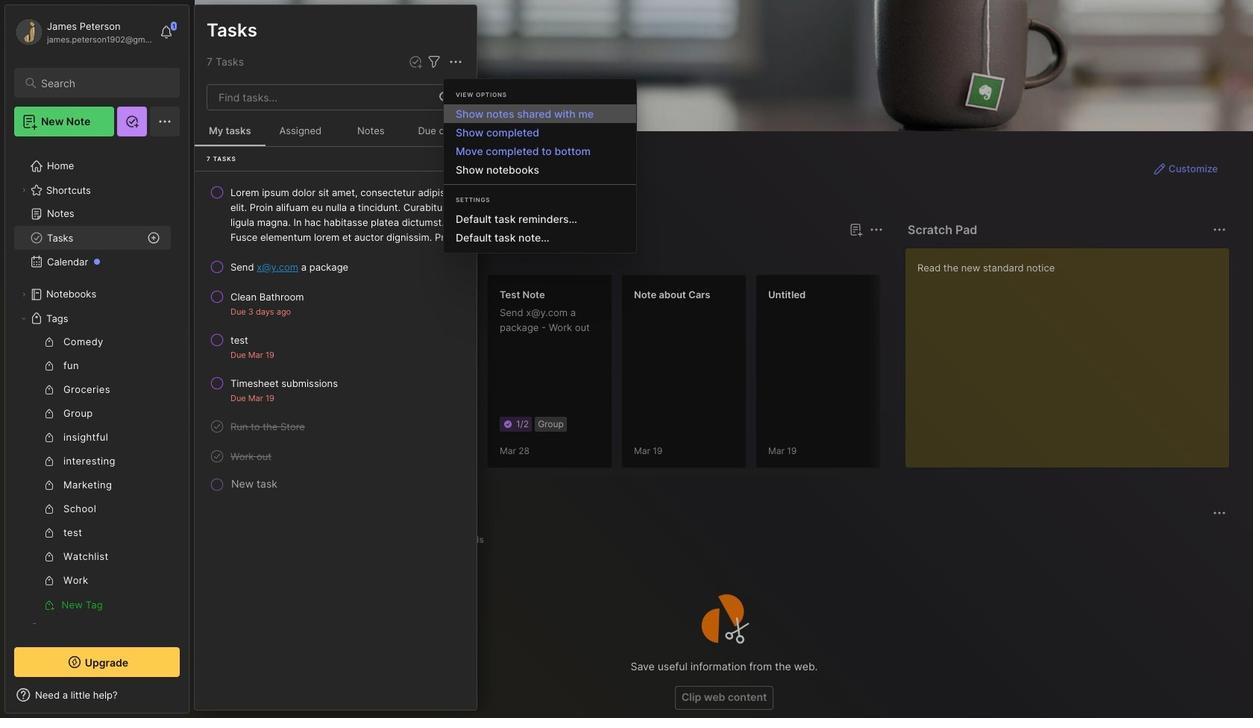Task type: locate. For each thing, give the bounding box(es) containing it.
1 vertical spatial tab list
[[222, 531, 1224, 549]]

work out 6 cell
[[230, 449, 272, 464]]

group
[[14, 330, 171, 617]]

timesheet submissions 4 cell
[[230, 376, 338, 391]]

tab list
[[222, 248, 881, 266], [222, 531, 1224, 549]]

row
[[201, 179, 471, 251], [201, 254, 471, 280], [201, 283, 471, 324], [201, 327, 471, 367], [201, 370, 471, 410], [201, 413, 471, 440], [201, 443, 471, 470]]

main element
[[0, 0, 194, 718]]

None search field
[[41, 74, 166, 92]]

group inside the main element
[[14, 330, 171, 617]]

0 vertical spatial tab list
[[222, 248, 881, 266]]

tab
[[222, 248, 265, 266], [271, 248, 332, 266], [222, 531, 278, 549], [449, 531, 491, 549]]

1 vertical spatial dropdown list menu
[[444, 210, 636, 247]]

clean bathroom 2 cell
[[230, 289, 304, 304]]

0 vertical spatial dropdown list menu
[[444, 104, 636, 179]]

new task image
[[408, 54, 423, 69]]

dropdown list menu
[[444, 104, 636, 179], [444, 210, 636, 247]]

Account field
[[14, 17, 152, 47]]

more actions and view options image
[[447, 53, 465, 71]]

lorem ipsum dolor sit amet, consectetur adipiscing elit. proin alifuam eu nulla a tincidunt. curabitur ut ligula magna. in hac habitasse platea dictumst. fusce elementum lorem et auctor dignissim. proin eget mi id urna euismod consectetur. pellentesque porttitor ac urna quis fermentum: 0 cell
[[230, 185, 465, 245]]

row group
[[195, 178, 477, 495], [219, 274, 1253, 477]]

tree
[[5, 145, 189, 674]]

menu item
[[444, 104, 636, 123]]

Find tasks… text field
[[210, 85, 430, 110]]

2 tab list from the top
[[222, 531, 1224, 549]]

expand notebooks image
[[19, 290, 28, 299]]

2 row from the top
[[201, 254, 471, 280]]

7 row from the top
[[201, 443, 471, 470]]



Task type: vqa. For each thing, say whether or not it's contained in the screenshot.
bottom The Pad
no



Task type: describe. For each thing, give the bounding box(es) containing it.
none search field inside the main element
[[41, 74, 166, 92]]

1 dropdown list menu from the top
[[444, 104, 636, 179]]

Start writing… text field
[[917, 248, 1228, 456]]

test 3 cell
[[230, 333, 248, 348]]

WHAT'S NEW field
[[5, 683, 189, 707]]

tree inside the main element
[[5, 145, 189, 674]]

filter tasks image
[[425, 53, 443, 71]]

Search text field
[[41, 76, 166, 90]]

click to collapse image
[[188, 691, 200, 709]]

expand tags image
[[19, 314, 28, 323]]

2 dropdown list menu from the top
[[444, 210, 636, 247]]

send x@y.com a package 1 cell
[[230, 260, 348, 274]]

6 row from the top
[[201, 413, 471, 440]]

4 row from the top
[[201, 327, 471, 367]]

1 tab list from the top
[[222, 248, 881, 266]]

Filter tasks field
[[425, 53, 443, 71]]

1 row from the top
[[201, 179, 471, 251]]

5 row from the top
[[201, 370, 471, 410]]

run to the store 5 cell
[[230, 419, 305, 434]]

3 row from the top
[[201, 283, 471, 324]]

More actions and view options field
[[443, 53, 465, 71]]



